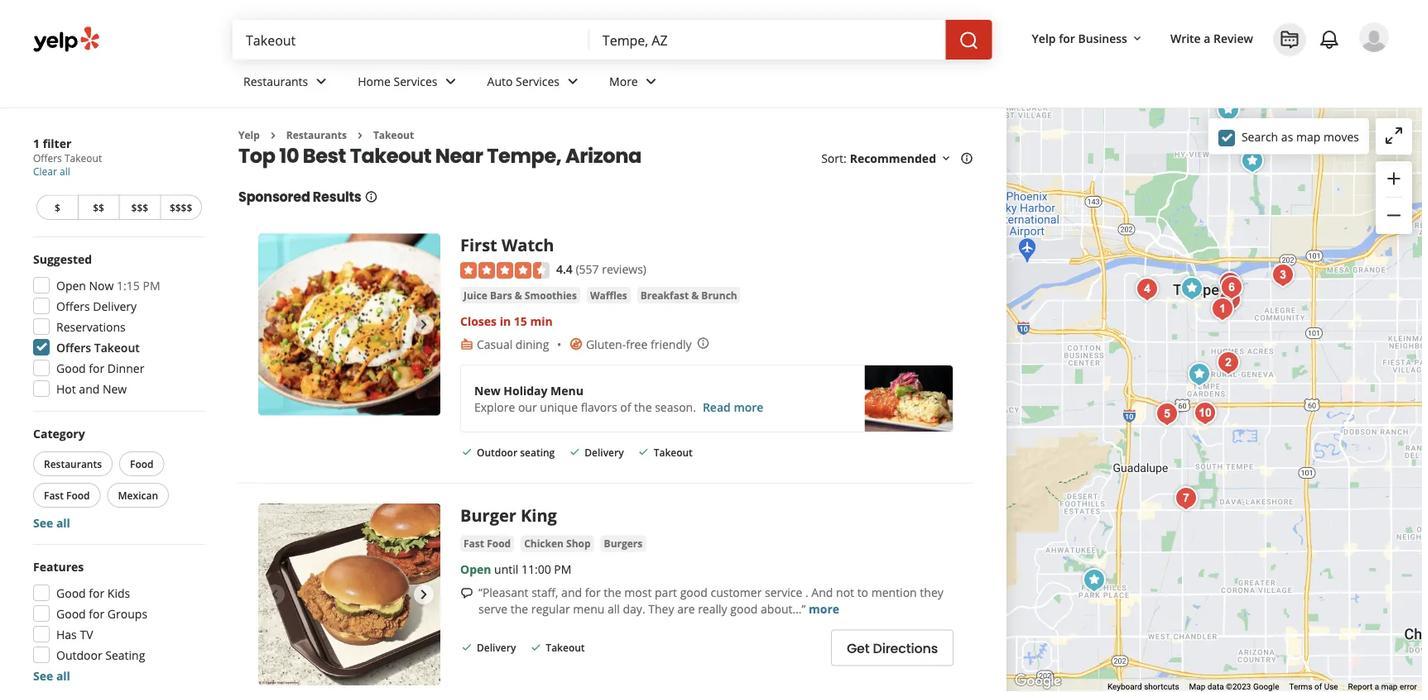 Task type: describe. For each thing, give the bounding box(es) containing it.
shortcuts
[[1144, 683, 1179, 693]]

for for business
[[1059, 30, 1075, 46]]

.
[[806, 586, 809, 601]]

4.4
[[556, 261, 573, 277]]

and
[[812, 586, 833, 601]]

15
[[514, 313, 527, 329]]

16 info v2 image
[[960, 152, 974, 165]]

offers for offers delivery
[[56, 298, 90, 314]]

new inside new holiday menu explore our unique flavors of the season. read more
[[474, 383, 501, 398]]

takeout down "regular"
[[546, 642, 585, 655]]

near
[[435, 142, 483, 170]]

open for open until 11:00 pm
[[460, 562, 491, 578]]

they
[[648, 602, 674, 618]]

a for write
[[1204, 30, 1211, 46]]

next image
[[414, 315, 434, 335]]

pm for open now 1:15 pm
[[143, 278, 160, 293]]

see all button for category
[[33, 515, 70, 531]]

car
[[520, 232, 539, 248]]

16 chevron right v2 image
[[353, 129, 367, 142]]

new holiday menu explore our unique flavors of the season. read more
[[474, 383, 764, 415]]

oregano's image
[[1212, 94, 1245, 127]]

16 checkmark v2 image down new holiday menu explore our unique flavors of the season. read more
[[637, 446, 650, 459]]

clear all link
[[33, 165, 70, 178]]

auto for auto detailing
[[520, 166, 547, 182]]

1 vertical spatial the
[[604, 586, 621, 601]]

16 checkmark v2 image right 'seating'
[[568, 446, 581, 459]]

casual dining
[[477, 336, 549, 352]]

island boyz jerk spot image
[[1267, 259, 1300, 292]]

previous image for first watch
[[265, 315, 285, 335]]

0 horizontal spatial and
[[79, 381, 100, 397]]

terms of use link
[[1289, 683, 1338, 693]]

peter piper pizza image
[[1236, 145, 1269, 178]]

$$$$
[[170, 201, 192, 214]]

24 auto detailing v2 image
[[491, 164, 510, 184]]

in
[[500, 313, 511, 329]]

keyboard shortcuts
[[1108, 683, 1179, 693]]

breakfast & brunch link
[[637, 287, 741, 304]]

& inside juice bars & smoothies button
[[515, 288, 522, 302]]

via 313 pizza image
[[1214, 267, 1247, 301]]

shop
[[566, 538, 591, 551]]

offers inside 1 filter offers takeout clear all
[[33, 152, 62, 165]]

chicken shop link
[[521, 536, 594, 553]]

menu
[[573, 602, 605, 618]]

map for moves
[[1296, 129, 1321, 145]]

auto for auto repair
[[520, 133, 547, 149]]

results
[[313, 188, 361, 206]]

0 horizontal spatial delivery
[[93, 298, 137, 314]]

yelp for yelp link
[[238, 128, 260, 142]]

takeout up 'dinner'
[[94, 340, 140, 356]]

part
[[655, 586, 677, 601]]

breakfast
[[641, 288, 689, 302]]

24 auto repair v2 image
[[491, 131, 510, 151]]

first watch link
[[460, 234, 554, 257]]

1 vertical spatial restaurants link
[[286, 128, 347, 142]]

casual
[[477, 336, 513, 352]]

24 chevron down v2 image for more
[[641, 72, 661, 91]]

chicken shop button
[[521, 536, 594, 553]]

1
[[33, 135, 40, 151]]

hot
[[56, 381, 76, 397]]

$$$$ button
[[160, 195, 202, 220]]

all inside 1 filter offers takeout clear all
[[60, 165, 70, 178]]

outdoor seating
[[477, 446, 555, 460]]

mexican button
[[107, 484, 169, 508]]

16 checkmark v2 image down "regular"
[[529, 641, 543, 655]]

suggested
[[33, 251, 92, 267]]

burgers button
[[601, 536, 646, 553]]

map region
[[906, 61, 1422, 693]]

closes in 15 min
[[460, 313, 553, 329]]

16 info v2 image
[[365, 190, 378, 204]]

auto repair link
[[484, 124, 607, 157]]

free
[[626, 336, 648, 352]]

fast for fast food button to the left
[[44, 489, 64, 503]]

service
[[765, 586, 803, 601]]

Near text field
[[603, 31, 933, 49]]

takeout link
[[373, 128, 414, 142]]

$$
[[93, 201, 104, 214]]

has tv
[[56, 627, 93, 643]]

24 chevron down v2 image for restaurants
[[311, 72, 331, 91]]

group containing category
[[30, 426, 205, 532]]

review
[[1214, 30, 1253, 46]]

auto services
[[487, 73, 560, 89]]

keyboard shortcuts button
[[1108, 682, 1179, 693]]

dinner
[[108, 361, 144, 376]]

see all button for features
[[33, 669, 70, 684]]

zoom out image
[[1384, 206, 1404, 226]]

wash
[[542, 232, 573, 248]]

16 chevron down v2 image for yelp for business
[[1131, 32, 1144, 45]]

friendly
[[651, 336, 692, 352]]

services for auto services
[[516, 73, 560, 89]]

1 horizontal spatial of
[[1315, 683, 1322, 693]]

restaurants for restaurants button
[[44, 457, 102, 471]]

open until 11:00 pm
[[460, 562, 572, 578]]

good for good for dinner
[[56, 361, 86, 376]]

none field near
[[603, 31, 933, 49]]

day.
[[623, 602, 645, 618]]

takeout right 16 chevron right v2 icon
[[373, 128, 414, 142]]

mexican
[[118, 489, 158, 503]]

auto detailing
[[520, 166, 600, 182]]

map
[[1189, 683, 1206, 693]]

16 checkmark v2 image
[[460, 446, 474, 459]]

4.4 star rating image
[[460, 262, 550, 279]]

4.4 (557 reviews)
[[556, 261, 647, 277]]

0 horizontal spatial good
[[680, 586, 708, 601]]

report a map error
[[1348, 683, 1417, 693]]

tempe,
[[487, 142, 562, 170]]

16 checkmark v2 image down 16 speech v2 image
[[460, 641, 474, 655]]

tokyo stop image
[[1131, 273, 1164, 306]]

best
[[303, 142, 346, 170]]

mention
[[872, 586, 917, 601]]

and inside ""pleasant staff, and for the most part good customer service . and not to mention they serve the regular menu all day. they are really good about…""
[[561, 586, 582, 601]]

business categories element
[[230, 60, 1389, 273]]

reviews)
[[602, 261, 647, 277]]

offers takeout
[[56, 340, 140, 356]]

sponsored
[[238, 188, 310, 206]]

©2023
[[1226, 683, 1251, 693]]

spitz - tempe image
[[1206, 293, 1239, 326]]

0 horizontal spatial new
[[103, 381, 127, 397]]

outdoor for outdoor seating
[[56, 648, 102, 664]]

first watch image
[[1176, 272, 1209, 306]]

kendall p. image
[[1359, 22, 1389, 52]]

good for good for groups
[[56, 606, 86, 622]]

1 vertical spatial delivery
[[585, 446, 624, 460]]

business
[[1078, 30, 1128, 46]]

24 chevron down v2 image for auto services
[[563, 72, 583, 91]]

24 oil change v2 image
[[620, 164, 640, 184]]

unique
[[540, 399, 578, 415]]

car wash
[[520, 232, 573, 248]]

24 car wash v2 image
[[491, 230, 510, 250]]

0 vertical spatial restaurants link
[[230, 60, 345, 108]]

food for fast food button to the left
[[66, 489, 90, 503]]

takeout up 16 info v2 image
[[350, 142, 431, 170]]

customer
[[711, 586, 762, 601]]

they
[[920, 586, 944, 601]]

(557
[[576, 261, 599, 277]]

search as map moves
[[1242, 129, 1359, 145]]

venezia's new york style pizzeria image
[[1183, 358, 1216, 392]]

detailing
[[550, 166, 600, 182]]

outdoor seating
[[56, 648, 145, 664]]

category
[[33, 426, 85, 442]]

season.
[[655, 399, 696, 415]]

none field the find
[[246, 31, 576, 49]]

data
[[1208, 683, 1224, 693]]

$
[[55, 201, 60, 214]]

report a map error link
[[1348, 683, 1417, 693]]

for for kids
[[89, 586, 105, 601]]

not
[[836, 586, 854, 601]]

car wash link
[[484, 224, 607, 257]]

projects image
[[1280, 30, 1300, 50]]



Task type: locate. For each thing, give the bounding box(es) containing it.
2 see from the top
[[33, 669, 53, 684]]

seating
[[105, 648, 145, 664]]

good
[[56, 361, 86, 376], [56, 586, 86, 601], [56, 606, 86, 622]]

0 horizontal spatial 16 chevron down v2 image
[[940, 152, 953, 165]]

filter
[[43, 135, 71, 151]]

0 vertical spatial fast food
[[44, 489, 90, 503]]

seating
[[520, 446, 555, 460]]

the down "pleasant
[[511, 602, 528, 618]]

next image
[[414, 586, 434, 605]]

group containing features
[[28, 559, 205, 685]]

pm down chicken shop 'link'
[[554, 562, 572, 578]]

1 filter offers takeout clear all
[[33, 135, 102, 178]]

None field
[[246, 31, 576, 49], [603, 31, 933, 49]]

1 vertical spatial restaurants
[[286, 128, 347, 142]]

1 horizontal spatial new
[[474, 383, 501, 398]]

all right clear
[[60, 165, 70, 178]]

1 vertical spatial slideshow element
[[258, 504, 440, 687]]

1 horizontal spatial food
[[130, 457, 154, 471]]

0 horizontal spatial pm
[[143, 278, 160, 293]]

1 horizontal spatial none field
[[603, 31, 933, 49]]

1 vertical spatial food
[[66, 489, 90, 503]]

top
[[238, 142, 275, 170]]

restaurants down category on the left bottom of page
[[44, 457, 102, 471]]

fast food inside group
[[44, 489, 90, 503]]

1 vertical spatial previous image
[[265, 586, 285, 605]]

offers down reservations
[[56, 340, 91, 356]]

1 horizontal spatial outdoor
[[477, 446, 518, 460]]

brunch
[[702, 288, 737, 302]]

fast food down "burger"
[[464, 538, 511, 551]]

group
[[1376, 161, 1412, 234], [28, 251, 205, 402], [30, 426, 205, 532], [28, 559, 205, 685]]

auto right 24 chevron down v2 icon
[[487, 73, 513, 89]]

1 horizontal spatial more
[[809, 602, 840, 618]]

previous image
[[265, 315, 285, 335], [265, 586, 285, 605]]

2 see all button from the top
[[33, 669, 70, 684]]

24 chevron down v2 image left home on the left top of page
[[311, 72, 331, 91]]

fast
[[44, 489, 64, 503], [464, 538, 484, 551]]

services up auto repair link
[[516, 73, 560, 89]]

offers up reservations
[[56, 298, 90, 314]]

"pleasant staff, and for the most part good customer service . and not to mention they serve the regular menu all day. they are really good about…"
[[479, 586, 944, 618]]

2 slideshow element from the top
[[258, 504, 440, 687]]

el pollo loco image
[[1078, 565, 1111, 598]]

0 vertical spatial more
[[734, 399, 764, 415]]

outdoor
[[477, 446, 518, 460], [56, 648, 102, 664]]

taco boys image
[[1214, 284, 1247, 317]]

search image
[[959, 31, 979, 51]]

more link
[[596, 60, 675, 108]]

0 vertical spatial outdoor
[[477, 446, 518, 460]]

2 good from the top
[[56, 586, 86, 601]]

new down 'dinner'
[[103, 381, 127, 397]]

use
[[1324, 683, 1338, 693]]

1 vertical spatial 16 chevron down v2 image
[[940, 152, 953, 165]]

menu
[[474, 108, 731, 273]]

& left brunch
[[692, 288, 699, 302]]

a right write
[[1204, 30, 1211, 46]]

auto detailing link
[[484, 157, 607, 190]]

see all down has
[[33, 669, 70, 684]]

really
[[698, 602, 727, 618]]

good up are
[[680, 586, 708, 601]]

2 previous image from the top
[[265, 586, 285, 605]]

1 vertical spatial fast food button
[[460, 536, 514, 553]]

for for dinner
[[89, 361, 105, 376]]

1 horizontal spatial delivery
[[477, 642, 516, 655]]

see for category
[[33, 515, 53, 531]]

2 vertical spatial food
[[487, 538, 511, 551]]

1 horizontal spatial fast food button
[[460, 536, 514, 553]]

a right report
[[1375, 683, 1379, 693]]

0 horizontal spatial fast food
[[44, 489, 90, 503]]

get directions link
[[831, 631, 954, 667]]

1 horizontal spatial services
[[516, 73, 560, 89]]

for up menu on the left bottom of page
[[585, 586, 601, 601]]

24 chevron down v2 image right more
[[641, 72, 661, 91]]

2 vertical spatial delivery
[[477, 642, 516, 655]]

tv
[[80, 627, 93, 643]]

1 horizontal spatial yelp
[[1032, 30, 1056, 46]]

0 vertical spatial food
[[130, 457, 154, 471]]

0 horizontal spatial map
[[1296, 129, 1321, 145]]

menu containing auto repair
[[474, 108, 731, 273]]

& inside breakfast & brunch "button"
[[692, 288, 699, 302]]

0 vertical spatial fast food button
[[33, 484, 101, 508]]

home services link
[[345, 60, 474, 108]]

a for report
[[1375, 683, 1379, 693]]

0 vertical spatial map
[[1296, 129, 1321, 145]]

the left most
[[604, 586, 621, 601]]

1 vertical spatial good
[[730, 602, 758, 618]]

0 horizontal spatial yelp
[[238, 128, 260, 142]]

takeout down season.
[[654, 446, 693, 460]]

16 gluten free v2 image
[[570, 338, 583, 351]]

outdoor down has tv
[[56, 648, 102, 664]]

16 chevron right v2 image
[[266, 129, 280, 142]]

1 see all from the top
[[33, 515, 70, 531]]

0 vertical spatial yelp
[[1032, 30, 1056, 46]]

16 chevron down v2 image for recommended
[[940, 152, 953, 165]]

1 horizontal spatial and
[[561, 586, 582, 601]]

1 none field from the left
[[246, 31, 576, 49]]

1 vertical spatial good
[[56, 586, 86, 601]]

dining
[[516, 336, 549, 352]]

slideshow element for first watch
[[258, 234, 440, 416]]

see all up features
[[33, 515, 70, 531]]

1 vertical spatial a
[[1375, 683, 1379, 693]]

food for fast food button to the bottom
[[487, 538, 511, 551]]

has
[[56, 627, 77, 643]]

0 vertical spatial open
[[56, 278, 86, 293]]

fast food button down restaurants button
[[33, 484, 101, 508]]

0 vertical spatial delivery
[[93, 298, 137, 314]]

pm for open until 11:00 pm
[[554, 562, 572, 578]]

map right as
[[1296, 129, 1321, 145]]

offers
[[33, 152, 62, 165], [56, 298, 90, 314], [56, 340, 91, 356]]

1 vertical spatial see all
[[33, 669, 70, 684]]

food inside button
[[130, 457, 154, 471]]

more right "read"
[[734, 399, 764, 415]]

&
[[515, 288, 522, 302], [692, 288, 699, 302]]

0 horizontal spatial a
[[1204, 30, 1211, 46]]

0 horizontal spatial open
[[56, 278, 86, 293]]

24 chevron down v2 image right auto services
[[563, 72, 583, 91]]

2 none field from the left
[[603, 31, 933, 49]]

of
[[620, 399, 631, 415], [1315, 683, 1322, 693]]

for inside button
[[1059, 30, 1075, 46]]

open for open now 1:15 pm
[[56, 278, 86, 293]]

1 vertical spatial fast food
[[464, 538, 511, 551]]

2 vertical spatial restaurants
[[44, 457, 102, 471]]

nad's chicken & seafood image
[[1170, 483, 1203, 516]]

16 chevron down v2 image right business
[[1131, 32, 1144, 45]]

1 & from the left
[[515, 288, 522, 302]]

see for features
[[33, 669, 53, 684]]

closes
[[460, 313, 497, 329]]

services for home services
[[394, 73, 438, 89]]

juice
[[464, 288, 487, 302]]

for down offers takeout
[[89, 361, 105, 376]]

restaurants up 16 chevron right v2 image
[[243, 73, 308, 89]]

and right hot
[[79, 381, 100, 397]]

24 car dealer v2 image
[[620, 131, 640, 151]]

google
[[1253, 683, 1280, 693]]

1 horizontal spatial &
[[692, 288, 699, 302]]

delivery
[[93, 298, 137, 314], [585, 446, 624, 460], [477, 642, 516, 655]]

0 horizontal spatial outdoor
[[56, 648, 102, 664]]

restaurants inside restaurants button
[[44, 457, 102, 471]]

a
[[1204, 30, 1211, 46], [1375, 683, 1379, 693]]

food up mexican
[[130, 457, 154, 471]]

restaurants link up 16 chevron right v2 image
[[230, 60, 345, 108]]

0 vertical spatial of
[[620, 399, 631, 415]]

notifications image
[[1320, 30, 1340, 50]]

$$$ button
[[119, 195, 160, 220]]

takeout down the filter
[[65, 152, 102, 165]]

0 vertical spatial and
[[79, 381, 100, 397]]

waffles
[[590, 288, 627, 302]]

all up features
[[56, 515, 70, 531]]

16 checkmark v2 image
[[568, 446, 581, 459], [637, 446, 650, 459], [460, 641, 474, 655], [529, 641, 543, 655]]

services left 24 chevron down v2 icon
[[394, 73, 438, 89]]

11:00
[[522, 562, 551, 578]]

of right the flavors at the bottom left of page
[[620, 399, 631, 415]]

the inside new holiday menu explore our unique flavors of the season. read more
[[634, 399, 652, 415]]

1 slideshow element from the top
[[258, 234, 440, 416]]

pm right 1:15 at the left
[[143, 278, 160, 293]]

0 vertical spatial 16 chevron down v2 image
[[1131, 32, 1144, 45]]

fast down restaurants button
[[44, 489, 64, 503]]

0 horizontal spatial food
[[66, 489, 90, 503]]

until
[[494, 562, 519, 578]]

16 chevron down v2 image inside yelp for business button
[[1131, 32, 1144, 45]]

2 vertical spatial good
[[56, 606, 86, 622]]

0 vertical spatial restaurants
[[243, 73, 308, 89]]

24 chevron down v2 image inside more link
[[641, 72, 661, 91]]

24 chevron down v2 image inside restaurants link
[[311, 72, 331, 91]]

for down good for kids
[[89, 606, 105, 622]]

0 horizontal spatial more
[[734, 399, 764, 415]]

Find text field
[[246, 31, 576, 49]]

1 horizontal spatial fast
[[464, 538, 484, 551]]

1 see from the top
[[33, 515, 53, 531]]

16 chevron down v2 image
[[1131, 32, 1144, 45], [940, 152, 953, 165]]

most
[[624, 586, 652, 601]]

for left business
[[1059, 30, 1075, 46]]

arizona
[[565, 142, 642, 170]]

terms of use
[[1289, 683, 1338, 693]]

3 good from the top
[[56, 606, 86, 622]]

restaurants for the topmost restaurants link
[[243, 73, 308, 89]]

yelp for yelp for business
[[1032, 30, 1056, 46]]

yelp inside button
[[1032, 30, 1056, 46]]

all inside ""pleasant staff, and for the most part good customer service . and not to mention they serve the regular menu all day. they are really good about…""
[[608, 602, 620, 618]]

1 vertical spatial open
[[460, 562, 491, 578]]

16 casual dining v2 image
[[460, 338, 474, 351]]

1 horizontal spatial map
[[1382, 683, 1398, 693]]

& right bars
[[515, 288, 522, 302]]

menu inside business categories element
[[474, 108, 731, 273]]

recommended button
[[850, 151, 953, 166]]

0 horizontal spatial the
[[511, 602, 528, 618]]

burgers link
[[601, 536, 646, 553]]

expand map image
[[1384, 126, 1404, 146]]

error
[[1400, 683, 1417, 693]]

1 vertical spatial fast
[[464, 538, 484, 551]]

1 24 chevron down v2 image from the left
[[311, 72, 331, 91]]

good down customer
[[730, 602, 758, 618]]

good for dinner
[[56, 361, 144, 376]]

good up hot
[[56, 361, 86, 376]]

0 horizontal spatial of
[[620, 399, 631, 415]]

see all button down has
[[33, 669, 70, 684]]

1 vertical spatial and
[[561, 586, 582, 601]]

0 vertical spatial slideshow element
[[258, 234, 440, 416]]

0 vertical spatial pm
[[143, 278, 160, 293]]

auto repair
[[520, 133, 586, 149]]

$ button
[[36, 195, 78, 220]]

map
[[1296, 129, 1321, 145], [1382, 683, 1398, 693]]

fast down "burger"
[[464, 538, 484, 551]]

juice bars & smoothies button
[[460, 287, 580, 304]]

1 vertical spatial pm
[[554, 562, 572, 578]]

2 horizontal spatial food
[[487, 538, 511, 551]]

read
[[703, 399, 731, 415]]

for inside ""pleasant staff, and for the most part good customer service . and not to mention they serve the regular menu all day. they are really good about…""
[[585, 586, 601, 601]]

24 chevron down v2 image
[[311, 72, 331, 91], [563, 72, 583, 91], [641, 72, 661, 91]]

bars
[[490, 288, 512, 302]]

see all button
[[33, 515, 70, 531], [33, 669, 70, 684]]

$$$
[[131, 201, 148, 214]]

2 horizontal spatial delivery
[[585, 446, 624, 460]]

outdoor for outdoor seating
[[477, 446, 518, 460]]

see all for features
[[33, 669, 70, 684]]

see all button up features
[[33, 515, 70, 531]]

reservations
[[56, 319, 126, 335]]

good up has tv
[[56, 606, 86, 622]]

menu
[[551, 383, 584, 398]]

3 24 chevron down v2 image from the left
[[641, 72, 661, 91]]

good down features
[[56, 586, 86, 601]]

yelp for business
[[1032, 30, 1128, 46]]

1 good from the top
[[56, 361, 86, 376]]

1 services from the left
[[394, 73, 438, 89]]

explore
[[474, 399, 515, 415]]

0 vertical spatial see all
[[33, 515, 70, 531]]

delivery down the flavors at the bottom left of page
[[585, 446, 624, 460]]

delivery down serve
[[477, 642, 516, 655]]

features
[[33, 559, 84, 575]]

0 horizontal spatial &
[[515, 288, 522, 302]]

home
[[358, 73, 391, 89]]

fast food
[[44, 489, 90, 503], [464, 538, 511, 551]]

all down has
[[56, 669, 70, 684]]

map for error
[[1382, 683, 1398, 693]]

more
[[609, 73, 638, 89]]

1 vertical spatial yelp
[[238, 128, 260, 142]]

slideshow element for burger king
[[258, 504, 440, 687]]

0 vertical spatial see all button
[[33, 515, 70, 531]]

map left error
[[1382, 683, 1398, 693]]

write a review
[[1171, 30, 1253, 46]]

None search field
[[233, 20, 996, 60]]

groups
[[108, 606, 147, 622]]

yelp left 16 chevron right v2 image
[[238, 128, 260, 142]]

infinity shakes snake cafe image
[[1212, 347, 1245, 380]]

1 horizontal spatial the
[[604, 586, 621, 601]]

10
[[279, 142, 299, 170]]

fast food button down "burger"
[[460, 536, 514, 553]]

16 chevron down v2 image inside recommended dropdown button
[[940, 152, 953, 165]]

group containing suggested
[[28, 251, 205, 402]]

of inside new holiday menu explore our unique flavors of the season. read more
[[620, 399, 631, 415]]

more
[[734, 399, 764, 415], [809, 602, 840, 618]]

delivery down open now 1:15 pm
[[93, 298, 137, 314]]

auto for auto services
[[487, 73, 513, 89]]

repair
[[550, 133, 586, 149]]

more inside new holiday menu explore our unique flavors of the season. read more
[[734, 399, 764, 415]]

open up 16 speech v2 image
[[460, 562, 491, 578]]

fast food for fast food button to the bottom
[[464, 538, 511, 551]]

kids
[[108, 586, 130, 601]]

fast food down restaurants button
[[44, 489, 90, 503]]

watch
[[502, 234, 554, 257]]

1 horizontal spatial 24 chevron down v2 image
[[563, 72, 583, 91]]

0 vertical spatial see
[[33, 515, 53, 531]]

1 vertical spatial of
[[1315, 683, 1322, 693]]

breakfast & brunch
[[641, 288, 737, 302]]

restaurants link right 16 chevron right v2 image
[[286, 128, 347, 142]]

1 horizontal spatial good
[[730, 602, 758, 618]]

houston tx hot chicken image
[[1215, 272, 1249, 305]]

0 vertical spatial good
[[56, 361, 86, 376]]

2 horizontal spatial the
[[634, 399, 652, 415]]

slideshow element
[[258, 234, 440, 416], [258, 504, 440, 687]]

1:15
[[117, 278, 140, 293]]

2 see all from the top
[[33, 669, 70, 684]]

0 vertical spatial offers
[[33, 152, 62, 165]]

1 horizontal spatial 16 chevron down v2 image
[[1131, 32, 1144, 45]]

1 vertical spatial offers
[[56, 298, 90, 314]]

write
[[1171, 30, 1201, 46]]

2 vertical spatial auto
[[520, 166, 547, 182]]

recommended
[[850, 151, 936, 166]]

restaurants button
[[33, 452, 113, 477]]

0 horizontal spatial services
[[394, 73, 438, 89]]

for up good for groups
[[89, 586, 105, 601]]

zoom in image
[[1384, 169, 1404, 189]]

2 & from the left
[[692, 288, 699, 302]]

see all
[[33, 515, 70, 531], [33, 669, 70, 684]]

burger king
[[460, 504, 557, 527]]

food
[[130, 457, 154, 471], [66, 489, 90, 503], [487, 538, 511, 551]]

chicken shop
[[524, 538, 591, 551]]

0 vertical spatial good
[[680, 586, 708, 601]]

fast food for fast food button to the left
[[44, 489, 90, 503]]

takeout inside 1 filter offers takeout clear all
[[65, 152, 102, 165]]

16 speech v2 image
[[460, 587, 474, 601]]

1 vertical spatial more
[[809, 602, 840, 618]]

see all for category
[[33, 515, 70, 531]]

outdoor right 16 checkmark v2 icon
[[477, 446, 518, 460]]

auto right 24 auto repair v2 image
[[520, 133, 547, 149]]

restaurants inside restaurants link
[[243, 73, 308, 89]]

1 horizontal spatial open
[[460, 562, 491, 578]]

google image
[[1011, 671, 1066, 693]]

offers for offers takeout
[[56, 340, 91, 356]]

sort:
[[821, 151, 847, 166]]

0 horizontal spatial 24 chevron down v2 image
[[311, 72, 331, 91]]

1 vertical spatial outdoor
[[56, 648, 102, 664]]

for for groups
[[89, 606, 105, 622]]

open down suggested
[[56, 278, 86, 293]]

flavors
[[581, 399, 617, 415]]

burger
[[460, 504, 517, 527]]

good for good for kids
[[56, 586, 86, 601]]

food down restaurants button
[[66, 489, 90, 503]]

offers down the filter
[[33, 152, 62, 165]]

takeout
[[373, 128, 414, 142], [350, 142, 431, 170], [65, 152, 102, 165], [94, 340, 140, 356], [654, 446, 693, 460], [546, 642, 585, 655]]

0 horizontal spatial fast
[[44, 489, 64, 503]]

0 horizontal spatial fast food button
[[33, 484, 101, 508]]

2 vertical spatial offers
[[56, 340, 91, 356]]

24 chevron down v2 image inside auto services link
[[563, 72, 583, 91]]

2 24 chevron down v2 image from the left
[[563, 72, 583, 91]]

new up 'explore'
[[474, 383, 501, 398]]

all left day.
[[608, 602, 620, 618]]

1 horizontal spatial pm
[[554, 562, 572, 578]]

24 chevron down v2 image
[[441, 72, 461, 91]]

user actions element
[[1019, 21, 1412, 123]]

first
[[460, 234, 497, 257]]

2 services from the left
[[516, 73, 560, 89]]

$$ button
[[78, 195, 119, 220]]

1 vertical spatial see
[[33, 669, 53, 684]]

beijing express image
[[1189, 397, 1222, 431]]

more down the and at the right of page
[[809, 602, 840, 618]]

the left season.
[[634, 399, 652, 415]]

0 vertical spatial fast
[[44, 489, 64, 503]]

auto services link
[[474, 60, 596, 108]]

0 vertical spatial auto
[[487, 73, 513, 89]]

and up menu on the left bottom of page
[[561, 586, 582, 601]]

2 vertical spatial the
[[511, 602, 528, 618]]

auto right 24 auto detailing v2 icon on the left of page
[[520, 166, 547, 182]]

outdoor inside group
[[56, 648, 102, 664]]

1 vertical spatial map
[[1382, 683, 1398, 693]]

1 vertical spatial auto
[[520, 133, 547, 149]]

yelp left business
[[1032, 30, 1056, 46]]

16 chevron down v2 image left 16 info v2 icon
[[940, 152, 953, 165]]

"pleasant
[[479, 586, 529, 601]]

1 horizontal spatial a
[[1375, 683, 1379, 693]]

fast for fast food button to the bottom
[[464, 538, 484, 551]]

of left use at the bottom
[[1315, 683, 1322, 693]]

waffles button
[[587, 287, 631, 304]]

map data ©2023 google
[[1189, 683, 1280, 693]]

info icon image
[[697, 337, 710, 350], [697, 337, 710, 350]]

waffles link
[[587, 287, 631, 304]]

report
[[1348, 683, 1373, 693]]

1 see all button from the top
[[33, 515, 70, 531]]

previous image for burger king
[[265, 586, 285, 605]]

1 previous image from the top
[[265, 315, 285, 335]]

angie's lobster image
[[1151, 398, 1184, 431]]

0 vertical spatial previous image
[[265, 315, 285, 335]]

food up until
[[487, 538, 511, 551]]

restaurants right 16 chevron right v2 image
[[286, 128, 347, 142]]



Task type: vqa. For each thing, say whether or not it's contained in the screenshot.
penguins, in the right of the page
no



